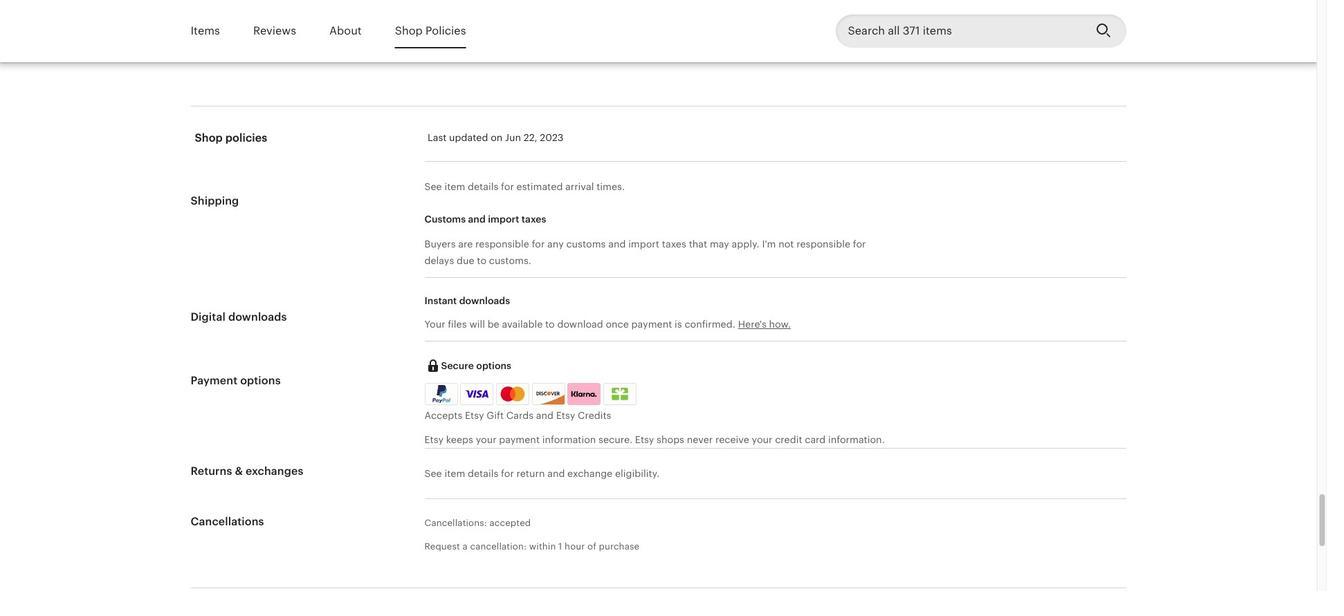 Task type: vqa. For each thing, say whether or not it's contained in the screenshot.
Gift
yes



Task type: describe. For each thing, give the bounding box(es) containing it.
22,
[[524, 132, 537, 143]]

leman is the owner of lemurwallart. she designs your dream home.
[[426, 36, 617, 60]]

digital
[[191, 311, 226, 324]]

options for secure options
[[476, 361, 511, 372]]

estimated
[[517, 182, 563, 193]]

we design the most beautiful for valuable people like you.
[[695, 36, 888, 60]]

for for and
[[532, 239, 545, 250]]

etsy left gift
[[465, 411, 484, 422]]

policies
[[426, 24, 466, 37]]

that
[[689, 239, 707, 250]]

i'm
[[762, 239, 776, 250]]

reviews link
[[253, 15, 296, 47]]

cancellation:
[[470, 542, 527, 552]]

dream
[[488, 49, 518, 60]]

like
[[730, 49, 746, 60]]

people
[[695, 49, 727, 60]]

etsy left shops
[[635, 435, 654, 446]]

keeps
[[446, 435, 473, 446]]

etsy up information
[[556, 411, 575, 422]]

home.
[[520, 49, 549, 60]]

gift
[[487, 411, 504, 422]]

will
[[469, 319, 485, 330]]

cancellations:
[[425, 518, 487, 529]]

and up are
[[468, 214, 486, 225]]

secure.
[[599, 435, 633, 446]]

customs and import taxes
[[425, 214, 546, 225]]

here's
[[738, 319, 767, 330]]

designs
[[426, 49, 462, 60]]

Search all 371 items text field
[[836, 15, 1085, 48]]

she
[[599, 36, 617, 47]]

jun
[[505, 132, 521, 143]]

shop for shop policies
[[195, 131, 223, 144]]

credits
[[578, 411, 611, 422]]

lemurwallart.
[[531, 36, 596, 47]]

apply.
[[732, 239, 760, 250]]

your files will be available to download once payment is confirmed. here's how.
[[425, 319, 791, 330]]

shipping
[[191, 195, 239, 208]]

valuable
[[849, 36, 888, 47]]

to inside buyers are responsible for any customs and import taxes that may apply. i'm not responsible for delays due to customs.
[[477, 255, 487, 266]]

cards
[[506, 411, 534, 422]]

shop policies link
[[395, 15, 466, 47]]

shop for shop policies
[[395, 24, 423, 37]]

digital downloads
[[191, 311, 287, 324]]

item for see item details for return and exchange eligibility.
[[445, 468, 465, 480]]

your
[[425, 319, 445, 330]]

for inside we design the most beautiful for valuable people like you.
[[833, 36, 846, 47]]

hour
[[565, 542, 585, 552]]

returns & exchanges
[[191, 465, 304, 478]]

giftcard image
[[608, 388, 632, 401]]

1
[[559, 542, 562, 552]]

owner
[[426, 14, 457, 25]]

updated
[[449, 132, 488, 143]]

credit
[[775, 435, 802, 446]]

never
[[687, 435, 713, 446]]

instant
[[425, 295, 457, 306]]

items
[[191, 24, 220, 37]]

return
[[517, 468, 545, 480]]

beautiful
[[789, 36, 831, 47]]

etsy keeps your payment information secure. etsy shops never receive your credit card information.
[[425, 435, 885, 446]]

exchanges
[[246, 465, 304, 478]]

see item details for return and exchange eligibility.
[[425, 468, 660, 480]]

klarna image
[[568, 384, 601, 406]]

&
[[235, 465, 243, 478]]

mastercard image
[[498, 386, 527, 404]]

accepts
[[425, 411, 463, 422]]

details for estimated
[[468, 182, 499, 193]]

policies
[[225, 131, 267, 144]]

your left credit on the right of the page
[[752, 435, 773, 446]]

is inside leman is the owner of lemurwallart. she designs your dream home.
[[460, 36, 467, 47]]

downloads for digital downloads
[[228, 311, 287, 324]]

for for times.
[[501, 182, 514, 193]]

import inside buyers are responsible for any customs and import taxes that may apply. i'm not responsible for delays due to customs.
[[629, 239, 660, 250]]

0 horizontal spatial payment
[[499, 435, 540, 446]]

confirmed.
[[685, 319, 736, 330]]

the for like
[[746, 36, 761, 47]]

see for see item details for return and exchange eligibility.
[[425, 468, 442, 480]]

details for return
[[468, 468, 499, 480]]

how.
[[769, 319, 791, 330]]

download
[[557, 319, 603, 330]]

are
[[458, 239, 473, 250]]

2 responsible from the left
[[797, 239, 851, 250]]

most
[[764, 36, 787, 47]]

0 horizontal spatial import
[[488, 214, 519, 225]]

design
[[712, 36, 743, 47]]

cancellations: accepted
[[425, 518, 531, 529]]

shops
[[657, 435, 684, 446]]

request a cancellation: within 1 hour of purchase
[[425, 542, 640, 552]]

owner
[[487, 36, 516, 47]]

accepts etsy gift cards and etsy credits
[[425, 411, 611, 422]]

secure options
[[441, 361, 511, 372]]

0 vertical spatial taxes
[[522, 214, 546, 225]]



Task type: locate. For each thing, give the bounding box(es) containing it.
0 horizontal spatial responsible
[[476, 239, 529, 250]]

for
[[833, 36, 846, 47], [501, 182, 514, 193], [532, 239, 545, 250], [853, 239, 866, 250], [501, 468, 514, 480]]

about
[[329, 24, 362, 37]]

the inside leman is the owner of lemurwallart. she designs your dream home.
[[469, 36, 485, 47]]

1 vertical spatial import
[[629, 239, 660, 250]]

1 the from the left
[[469, 36, 485, 47]]

etsy left keeps
[[425, 435, 444, 446]]

the up you.
[[746, 36, 761, 47]]

your down gift
[[476, 435, 497, 446]]

be
[[488, 319, 499, 330]]

available
[[502, 319, 543, 330]]

shop
[[395, 24, 423, 37], [195, 131, 223, 144]]

responsible right not
[[797, 239, 851, 250]]

purchase
[[599, 542, 640, 552]]

eligibility.
[[615, 468, 660, 480]]

1 vertical spatial see
[[425, 468, 442, 480]]

last updated on jun 22, 2023
[[428, 132, 564, 143]]

0 horizontal spatial options
[[240, 375, 281, 388]]

0 horizontal spatial downloads
[[228, 311, 287, 324]]

exchange
[[568, 468, 613, 480]]

and right customs
[[608, 239, 626, 250]]

0 vertical spatial import
[[488, 214, 519, 225]]

0 horizontal spatial the
[[469, 36, 485, 47]]

and inside buyers are responsible for any customs and import taxes that may apply. i'm not responsible for delays due to customs.
[[608, 239, 626, 250]]

0 horizontal spatial is
[[460, 36, 467, 47]]

to right due
[[477, 255, 487, 266]]

the inside we design the most beautiful for valuable people like you.
[[746, 36, 761, 47]]

1 horizontal spatial options
[[476, 361, 511, 372]]

item up customs
[[445, 182, 465, 193]]

1 horizontal spatial downloads
[[459, 295, 510, 306]]

buyers
[[425, 239, 456, 250]]

your
[[465, 49, 485, 60], [476, 435, 497, 446], [752, 435, 773, 446]]

you.
[[748, 49, 768, 60]]

any
[[547, 239, 564, 250]]

1 horizontal spatial of
[[588, 542, 597, 552]]

to
[[477, 255, 487, 266], [545, 319, 555, 330]]

payment
[[632, 319, 672, 330], [499, 435, 540, 446]]

customs.
[[489, 255, 531, 266]]

1 vertical spatial payment
[[499, 435, 540, 446]]

files
[[448, 319, 467, 330]]

1 responsible from the left
[[476, 239, 529, 250]]

payment down 'cards'
[[499, 435, 540, 446]]

information.
[[828, 435, 885, 446]]

downloads for instant downloads
[[459, 295, 510, 306]]

about link
[[329, 15, 362, 47]]

1 vertical spatial details
[[468, 468, 499, 480]]

1 horizontal spatial shop
[[395, 24, 423, 37]]

instant downloads
[[425, 295, 510, 306]]

options
[[476, 361, 511, 372], [240, 375, 281, 388]]

see for see item details for estimated arrival times.
[[425, 182, 442, 193]]

of
[[519, 36, 528, 47], [588, 542, 597, 552]]

paypal image
[[427, 386, 456, 404]]

1 horizontal spatial taxes
[[662, 239, 686, 250]]

1 horizontal spatial is
[[675, 319, 682, 330]]

arrival
[[565, 182, 594, 193]]

2 the from the left
[[746, 36, 761, 47]]

0 vertical spatial to
[[477, 255, 487, 266]]

0 vertical spatial downloads
[[459, 295, 510, 306]]

once
[[606, 319, 629, 330]]

1 horizontal spatial to
[[545, 319, 555, 330]]

of up home. at top left
[[519, 36, 528, 47]]

may
[[710, 239, 729, 250]]

0 vertical spatial shop
[[395, 24, 423, 37]]

due
[[457, 255, 474, 266]]

cancellations
[[191, 516, 264, 529]]

1 see from the top
[[425, 182, 442, 193]]

we
[[695, 36, 710, 47]]

visa image
[[465, 388, 489, 401]]

1 vertical spatial to
[[545, 319, 555, 330]]

0 horizontal spatial shop
[[195, 131, 223, 144]]

1 vertical spatial item
[[445, 468, 465, 480]]

is right leman
[[460, 36, 467, 47]]

options for payment options
[[240, 375, 281, 388]]

1 vertical spatial options
[[240, 375, 281, 388]]

0 vertical spatial details
[[468, 182, 499, 193]]

your left dream on the left of the page
[[465, 49, 485, 60]]

2 details from the top
[[468, 468, 499, 480]]

downloads right digital
[[228, 311, 287, 324]]

delays
[[425, 255, 454, 266]]

0 vertical spatial of
[[519, 36, 528, 47]]

1 vertical spatial downloads
[[228, 311, 287, 324]]

0 vertical spatial options
[[476, 361, 511, 372]]

receive
[[716, 435, 749, 446]]

options right payment
[[240, 375, 281, 388]]

taxes inside buyers are responsible for any customs and import taxes that may apply. i'm not responsible for delays due to customs.
[[662, 239, 686, 250]]

payment
[[191, 375, 238, 388]]

for for exchange
[[501, 468, 514, 480]]

taxes left that
[[662, 239, 686, 250]]

downloads up "will"
[[459, 295, 510, 306]]

1 horizontal spatial responsible
[[797, 239, 851, 250]]

of right hour
[[588, 542, 597, 552]]

card
[[805, 435, 826, 446]]

times.
[[597, 182, 625, 193]]

1 vertical spatial of
[[588, 542, 597, 552]]

0 vertical spatial item
[[445, 182, 465, 193]]

shop left leman
[[395, 24, 423, 37]]

0 vertical spatial is
[[460, 36, 467, 47]]

discover image
[[533, 386, 566, 407]]

a
[[463, 542, 468, 552]]

customs
[[425, 214, 466, 225]]

secure
[[441, 361, 474, 372]]

here's how. link
[[738, 319, 791, 330]]

payment options
[[191, 375, 281, 388]]

details down keeps
[[468, 468, 499, 480]]

accepted
[[490, 518, 531, 529]]

not
[[779, 239, 794, 250]]

returns
[[191, 465, 232, 478]]

your inside leman is the owner of lemurwallart. she designs your dream home.
[[465, 49, 485, 60]]

options up the visa icon at the left of the page
[[476, 361, 511, 372]]

the for your
[[469, 36, 485, 47]]

buyers are responsible for any customs and import taxes that may apply. i'm not responsible for delays due to customs.
[[425, 239, 866, 266]]

see up customs
[[425, 182, 442, 193]]

and down discover 'icon'
[[536, 411, 554, 422]]

1 item from the top
[[445, 182, 465, 193]]

import left that
[[629, 239, 660, 250]]

and right return
[[548, 468, 565, 480]]

item
[[445, 182, 465, 193], [445, 468, 465, 480]]

responsible up customs.
[[476, 239, 529, 250]]

2023
[[540, 132, 564, 143]]

last
[[428, 132, 447, 143]]

the left owner
[[469, 36, 485, 47]]

2 item from the top
[[445, 468, 465, 480]]

see up cancellations:
[[425, 468, 442, 480]]

see item details for estimated arrival times.
[[425, 182, 625, 193]]

item down keeps
[[445, 468, 465, 480]]

is
[[460, 36, 467, 47], [675, 319, 682, 330]]

0 horizontal spatial of
[[519, 36, 528, 47]]

0 vertical spatial payment
[[632, 319, 672, 330]]

information
[[542, 435, 596, 446]]

on
[[491, 132, 503, 143]]

item for see item details for estimated arrival times.
[[445, 182, 465, 193]]

leman
[[426, 36, 457, 47]]

the
[[469, 36, 485, 47], [746, 36, 761, 47]]

1 horizontal spatial import
[[629, 239, 660, 250]]

responsible
[[476, 239, 529, 250], [797, 239, 851, 250]]

2 see from the top
[[425, 468, 442, 480]]

1 vertical spatial is
[[675, 319, 682, 330]]

shop policies
[[395, 24, 466, 37]]

0 vertical spatial see
[[425, 182, 442, 193]]

import down see item details for estimated arrival times.
[[488, 214, 519, 225]]

1 vertical spatial taxes
[[662, 239, 686, 250]]

of inside leman is the owner of lemurwallart. she designs your dream home.
[[519, 36, 528, 47]]

1 vertical spatial shop
[[195, 131, 223, 144]]

0 horizontal spatial to
[[477, 255, 487, 266]]

to right available at the left bottom
[[545, 319, 555, 330]]

1 horizontal spatial payment
[[632, 319, 672, 330]]

items link
[[191, 15, 220, 47]]

1 horizontal spatial the
[[746, 36, 761, 47]]

shop policies
[[195, 131, 267, 144]]

customs
[[566, 239, 606, 250]]

taxes down estimated
[[522, 214, 546, 225]]

see
[[425, 182, 442, 193], [425, 468, 442, 480]]

downloads
[[459, 295, 510, 306], [228, 311, 287, 324]]

1 details from the top
[[468, 182, 499, 193]]

shop left policies
[[195, 131, 223, 144]]

payment right "once"
[[632, 319, 672, 330]]

is left confirmed.
[[675, 319, 682, 330]]

0 horizontal spatial taxes
[[522, 214, 546, 225]]

and
[[468, 214, 486, 225], [608, 239, 626, 250], [536, 411, 554, 422], [548, 468, 565, 480]]

details up customs and import taxes on the left top of the page
[[468, 182, 499, 193]]



